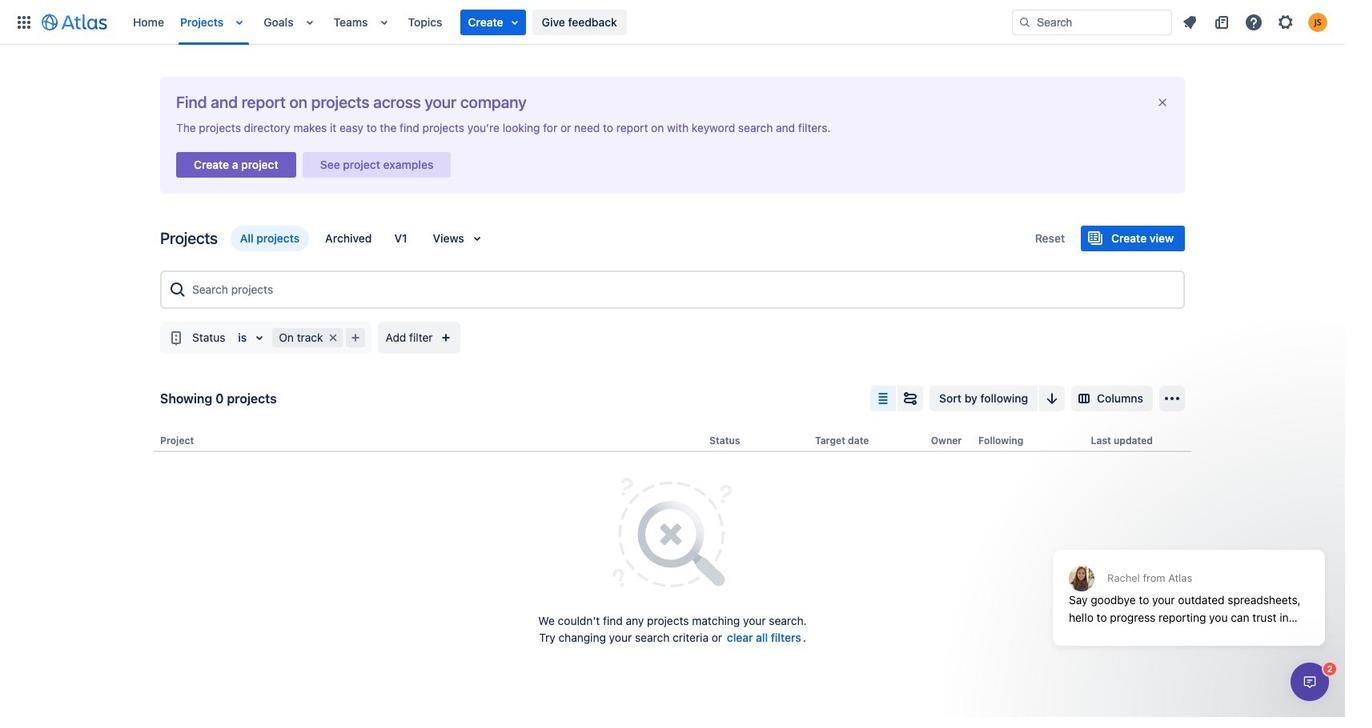 Task type: locate. For each thing, give the bounding box(es) containing it.
Search field
[[1012, 9, 1172, 35]]

list
[[125, 0, 1012, 44], [1176, 9, 1336, 35]]

display as list image
[[874, 389, 893, 408]]

switch to... image
[[14, 12, 34, 32]]

1 vertical spatial dialog
[[1291, 663, 1329, 701]]

0 vertical spatial dialog
[[1045, 511, 1333, 658]]

search image
[[1019, 16, 1031, 28]]

1 horizontal spatial list
[[1176, 9, 1336, 35]]

banner
[[0, 0, 1345, 45]]

None search field
[[1012, 9, 1172, 35]]

list item
[[460, 9, 526, 35]]

dialog
[[1045, 511, 1333, 658], [1291, 663, 1329, 701]]

list item inside list
[[460, 9, 526, 35]]

account image
[[1308, 12, 1328, 32]]

help image
[[1244, 12, 1264, 32]]

add another entity image
[[346, 328, 365, 348]]

search projects image
[[168, 280, 187, 299]]

0 horizontal spatial list
[[125, 0, 1012, 44]]



Task type: vqa. For each thing, say whether or not it's contained in the screenshot.
e.g. HR Team, Redesign Project, Team Mango field
no



Task type: describe. For each thing, give the bounding box(es) containing it.
more options image
[[1163, 389, 1182, 408]]

top element
[[10, 0, 1012, 44]]

Search projects field
[[187, 275, 1177, 304]]

status image
[[167, 328, 186, 348]]

display as timeline image
[[901, 389, 920, 408]]

close banner image
[[1156, 96, 1169, 109]]

remove image
[[323, 328, 342, 348]]

reverse sort order image
[[1043, 389, 1062, 408]]

notifications image
[[1180, 12, 1200, 32]]

settings image
[[1276, 12, 1296, 32]]



